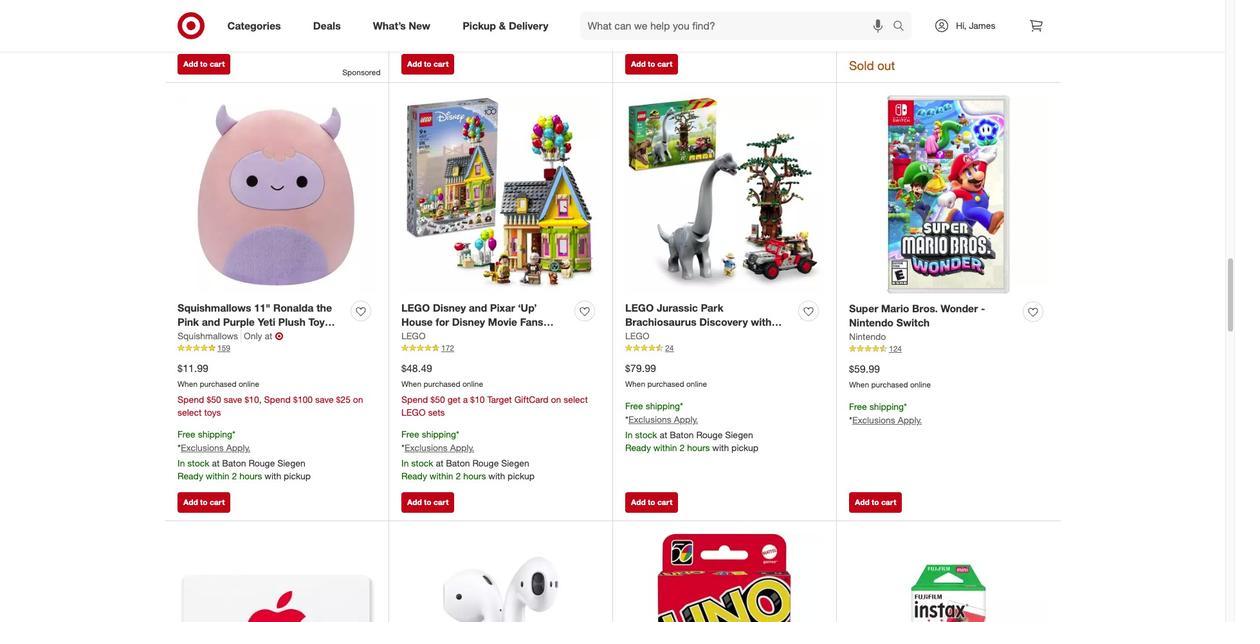 Task type: vqa. For each thing, say whether or not it's contained in the screenshot.
flavors,
no



Task type: locate. For each thing, give the bounding box(es) containing it.
spend right $10,
[[264, 394, 291, 405]]

0 horizontal spatial save
[[224, 394, 242, 405]]

*
[[625, 3, 629, 14], [680, 401, 683, 412], [904, 402, 907, 412], [625, 414, 629, 425], [849, 415, 853, 426], [232, 429, 236, 440], [456, 429, 459, 440], [178, 443, 181, 454], [402, 443, 405, 454]]

2 lego link from the left
[[625, 330, 650, 343]]

2 spend from the left
[[264, 394, 291, 405]]

* exclusions apply. in stock at  baton rouge siegen ready within 2 hours with pickup
[[625, 3, 759, 42]]

ready inside * exclusions apply. in stock at  baton rouge siegen ready within 2 hours with pickup
[[625, 32, 651, 42]]

fujifilm instax mini instant film twin pack image
[[849, 535, 1048, 623], [849, 535, 1048, 623]]

2 horizontal spatial free shipping * * exclusions apply. in stock at  baton rouge siegen ready within 2 hours with pickup
[[625, 401, 759, 454]]

spend inside $48.49 when purchased online spend $50 get a $10 target giftcard on select lego sets
[[402, 394, 428, 405]]

apply. for plush
[[226, 443, 250, 454]]

when down $11.99
[[178, 380, 198, 389]]

159 link
[[178, 343, 376, 354]]

lego disney and pixar 'up' house for disney movie fans 43217 image
[[402, 95, 600, 293], [402, 95, 600, 293]]

exclusions inside * exclusions apply. in stock at  baton rouge siegen ready within 2 hours with pickup
[[629, 3, 672, 14]]

hours
[[687, 32, 710, 42], [687, 443, 710, 454], [239, 471, 262, 482], [463, 471, 486, 482]]

purchased inside $11.99 when purchased online spend $50 save $10, spend $100 save $25 on select toys
[[200, 380, 237, 389]]

11"
[[254, 301, 270, 314]]

exclusions apply. button
[[629, 3, 698, 15], [629, 414, 698, 427], [853, 414, 922, 427], [181, 442, 250, 455], [405, 442, 474, 455]]

0 horizontal spatial select
[[178, 407, 202, 418]]

free shipping * * exclusions apply. in stock at  baton rouge siegen ready within 2 hours with pickup down $79.99 when purchased online
[[625, 401, 759, 454]]

online inside $48.49 when purchased online spend $50 get a $10 target giftcard on select lego sets
[[463, 380, 483, 389]]

within
[[654, 32, 677, 42], [654, 443, 677, 454], [206, 471, 229, 482], [430, 471, 453, 482]]

lego down "house"
[[402, 331, 426, 342]]

lego link down brachiosaurus at the right of the page
[[625, 330, 650, 343]]

1 on from the left
[[353, 394, 363, 405]]

free
[[625, 401, 643, 412], [849, 402, 867, 412], [178, 429, 195, 440], [402, 429, 419, 440]]

1 horizontal spatial lego link
[[625, 330, 650, 343]]

lego up "house"
[[402, 301, 430, 314]]

online for $48.49
[[463, 380, 483, 389]]

1 vertical spatial nintendo
[[849, 332, 886, 342]]

deals
[[313, 19, 341, 32]]

when inside $11.99 when purchased online spend $50 save $10, spend $100 save $25 on select toys
[[178, 380, 198, 389]]

pickup & delivery link
[[452, 12, 565, 40]]

nintendo up nintendo link
[[849, 317, 894, 330]]

exclusions for plush
[[181, 443, 224, 454]]

squishmallows inside squishmallows 11" ronalda the pink and purple yeti plush toy (target exclusive)
[[178, 301, 251, 314]]

squishmallows inside squishmallows only at ¬
[[178, 331, 238, 342]]

0 vertical spatial toy
[[308, 316, 325, 329]]

0 vertical spatial and
[[469, 301, 487, 314]]

ready for lego disney and pixar 'up' house for disney movie fans 43217
[[402, 471, 427, 482]]

when down $79.99
[[625, 380, 646, 389]]

159
[[217, 344, 230, 353]]

save
[[224, 394, 242, 405], [315, 394, 334, 405]]

disney right for
[[452, 316, 485, 329]]

$50
[[207, 394, 221, 405], [431, 394, 445, 405]]

What can we help you find? suggestions appear below search field
[[580, 12, 897, 40]]

2 horizontal spatial spend
[[402, 394, 428, 405]]

when inside $59.99 when purchased online
[[849, 380, 869, 390]]

at inside * exclusions apply. in stock at  baton rouge siegen ready within 2 hours with pickup
[[660, 19, 668, 30]]

&
[[499, 19, 506, 32]]

$50 inside $48.49 when purchased online spend $50 get a $10 target giftcard on select lego sets
[[431, 394, 445, 405]]

2
[[680, 32, 685, 42], [680, 443, 685, 454], [232, 471, 237, 482], [456, 471, 461, 482]]

apply. inside * exclusions apply. in stock at  baton rouge siegen ready within 2 hours with pickup
[[674, 3, 698, 14]]

on inside $11.99 when purchased online spend $50 save $10, spend $100 save $25 on select toys
[[353, 394, 363, 405]]

spend
[[178, 394, 204, 405], [264, 394, 291, 405], [402, 394, 428, 405]]

with for lego jurassic park brachiosaurus discovery with jeep toy 76960
[[713, 443, 729, 454]]

purchased up free shipping * * exclusions apply.
[[872, 380, 908, 390]]

24 link
[[625, 343, 824, 354]]

1 horizontal spatial on
[[551, 394, 561, 405]]

2 inside * exclusions apply. in stock at  baton rouge siegen ready within 2 hours with pickup
[[680, 32, 685, 42]]

squishmallows for squishmallows 11" ronalda the pink and purple yeti plush toy (target exclusive)
[[178, 301, 251, 314]]

shipping down $59.99 when purchased online
[[870, 402, 904, 412]]

with inside lego jurassic park brachiosaurus discovery with jeep toy 76960
[[751, 316, 772, 329]]

exclusions inside free shipping * * exclusions apply.
[[853, 415, 896, 426]]

1 lego link from the left
[[402, 330, 426, 343]]

deals link
[[302, 12, 357, 40]]

squishmallows link
[[178, 330, 241, 343]]

to
[[200, 59, 208, 69], [424, 59, 432, 69], [648, 59, 655, 69], [200, 498, 208, 508], [424, 498, 432, 508], [648, 498, 655, 508], [872, 498, 879, 508]]

lego up brachiosaurus at the right of the page
[[625, 301, 654, 314]]

1 vertical spatial select
[[178, 407, 202, 418]]

1 horizontal spatial toy
[[652, 331, 669, 344]]

1 squishmallows from the top
[[178, 301, 251, 314]]

and left pixar at the left
[[469, 301, 487, 314]]

lego for lego disney and pixar 'up' house for disney movie fans 43217
[[402, 301, 430, 314]]

online inside $59.99 when purchased online
[[910, 380, 931, 390]]

2 nintendo from the top
[[849, 332, 886, 342]]

toys
[[204, 407, 221, 418]]

1 $50 from the left
[[207, 394, 221, 405]]

when inside $48.49 when purchased online spend $50 get a $10 target giftcard on select lego sets
[[402, 380, 422, 389]]

2 squishmallows from the top
[[178, 331, 238, 342]]

shipping inside free shipping * * exclusions apply.
[[870, 402, 904, 412]]

lego for lego jurassic park brachiosaurus discovery with jeep toy 76960
[[625, 301, 654, 314]]

and up squishmallows link
[[202, 316, 220, 329]]

apple airpods (2nd generation) with charging case image
[[402, 535, 600, 623], [402, 535, 600, 623]]

exclusions apply. button for squishmallows 11" ronalda the pink and purple yeti plush toy (target exclusive)
[[181, 442, 250, 455]]

spend down the $48.49
[[402, 394, 428, 405]]

on
[[353, 394, 363, 405], [551, 394, 561, 405]]

free for $11.99
[[178, 429, 195, 440]]

rouge for squishmallows 11" ronalda the pink and purple yeti plush toy (target exclusive)
[[249, 458, 275, 469]]

sold
[[849, 58, 874, 73]]

squishmallows 11" ronalda the pink and purple yeti plush toy (target exclusive) image
[[178, 95, 376, 293], [178, 95, 376, 293]]

1 horizontal spatial spend
[[264, 394, 291, 405]]

add to cart
[[183, 59, 225, 69], [407, 59, 449, 69], [631, 59, 673, 69], [183, 498, 225, 508], [407, 498, 449, 508], [631, 498, 673, 508], [855, 498, 897, 508]]

disney up for
[[433, 301, 466, 314]]

what's new link
[[362, 12, 447, 40]]

lego link down "house"
[[402, 330, 426, 343]]

lego
[[402, 301, 430, 314], [625, 301, 654, 314], [402, 331, 426, 342], [625, 331, 650, 342], [402, 407, 426, 418]]

purchased inside $79.99 when purchased online
[[648, 380, 684, 389]]

1 vertical spatial squishmallows
[[178, 331, 238, 342]]

purchased down $79.99
[[648, 380, 684, 389]]

on inside $48.49 when purchased online spend $50 get a $10 target giftcard on select lego sets
[[551, 394, 561, 405]]

0 vertical spatial squishmallows
[[178, 301, 251, 314]]

0 horizontal spatial free shipping * * exclusions apply. in stock at  baton rouge siegen ready within 2 hours with pickup
[[178, 429, 311, 482]]

1 nintendo from the top
[[849, 317, 894, 330]]

add
[[183, 59, 198, 69], [407, 59, 422, 69], [631, 59, 646, 69], [183, 498, 198, 508], [407, 498, 422, 508], [631, 498, 646, 508], [855, 498, 870, 508]]

pixar
[[490, 301, 515, 314]]

rouge for lego disney and pixar 'up' house for disney movie fans 43217
[[473, 458, 499, 469]]

$59.99 when purchased online
[[849, 363, 931, 390]]

hi, james
[[956, 20, 996, 31]]

stock inside * exclusions apply. in stock at  baton rouge siegen ready within 2 hours with pickup
[[635, 19, 657, 30]]

3 spend from the left
[[402, 394, 428, 405]]

when down $59.99
[[849, 380, 869, 390]]

toy down the
[[308, 316, 325, 329]]

1 horizontal spatial $50
[[431, 394, 445, 405]]

shipping down toys
[[198, 429, 232, 440]]

at
[[660, 19, 668, 30], [265, 331, 272, 342], [660, 430, 668, 441], [212, 458, 220, 469], [436, 458, 444, 469]]

shipping down sets
[[422, 429, 456, 440]]

0 vertical spatial nintendo
[[849, 317, 894, 330]]

43217
[[402, 331, 430, 344]]

select left toys
[[178, 407, 202, 418]]

exclusions
[[629, 3, 672, 14], [629, 414, 672, 425], [853, 415, 896, 426], [181, 443, 224, 454], [405, 443, 448, 454]]

online inside $79.99 when purchased online
[[687, 380, 707, 389]]

purchased inside $48.49 when purchased online spend $50 get a $10 target giftcard on select lego sets
[[424, 380, 460, 389]]

toy down brachiosaurus at the right of the page
[[652, 331, 669, 344]]

movie
[[488, 316, 517, 329]]

bros.
[[912, 302, 938, 315]]

1 save from the left
[[224, 394, 242, 405]]

cart
[[210, 59, 225, 69], [434, 59, 449, 69], [658, 59, 673, 69], [210, 498, 225, 508], [434, 498, 449, 508], [658, 498, 673, 508], [882, 498, 897, 508]]

purchased for $48.49
[[424, 380, 460, 389]]

free shipping * * exclusions apply. in stock at  baton rouge siegen ready within 2 hours with pickup down toys
[[178, 429, 311, 482]]

1 spend from the left
[[178, 394, 204, 405]]

$50 up sets
[[431, 394, 445, 405]]

shipping for $11.99
[[198, 429, 232, 440]]

on right $25
[[353, 394, 363, 405]]

0 horizontal spatial lego link
[[402, 330, 426, 343]]

$50 inside $11.99 when purchased online spend $50 save $10, spend $100 save $25 on select toys
[[207, 394, 221, 405]]

online up $10,
[[239, 380, 259, 389]]

house
[[402, 316, 433, 329]]

2 on from the left
[[551, 394, 561, 405]]

purchased up toys
[[200, 380, 237, 389]]

squishmallows up 159
[[178, 331, 238, 342]]

lego down brachiosaurus at the right of the page
[[625, 331, 650, 342]]

rouge inside * exclusions apply. in stock at  baton rouge siegen ready within 2 hours with pickup
[[696, 19, 723, 30]]

0 horizontal spatial on
[[353, 394, 363, 405]]

save left $10,
[[224, 394, 242, 405]]

when inside $79.99 when purchased online
[[625, 380, 646, 389]]

lego inside lego disney and pixar 'up' house for disney movie fans 43217
[[402, 301, 430, 314]]

nintendo
[[849, 317, 894, 330], [849, 332, 886, 342]]

when for $59.99
[[849, 380, 869, 390]]

free shipping * * exclusions apply. in stock at  baton rouge siegen ready within 2 hours with pickup down sets
[[402, 429, 535, 482]]

2 for squishmallows 11" ronalda the pink and purple yeti plush toy (target exclusive)
[[232, 471, 237, 482]]

within for lego disney and pixar 'up' house for disney movie fans 43217
[[430, 471, 453, 482]]

purchased up get
[[424, 380, 460, 389]]

free for $79.99
[[625, 401, 643, 412]]

pickup
[[732, 32, 759, 42], [732, 443, 759, 454], [284, 471, 311, 482], [508, 471, 535, 482]]

with
[[713, 32, 729, 42], [751, 316, 772, 329], [713, 443, 729, 454], [265, 471, 281, 482], [489, 471, 505, 482]]

lego jurassic park brachiosaurus discovery with jeep toy 76960 link
[[625, 301, 793, 344]]

pickup & delivery
[[463, 19, 549, 32]]

new
[[409, 19, 431, 32]]

1 horizontal spatial save
[[315, 394, 334, 405]]

1 vertical spatial toy
[[652, 331, 669, 344]]

uno card game image
[[625, 535, 824, 623], [625, 535, 824, 623]]

pickup inside * exclusions apply. in stock at  baton rouge siegen ready within 2 hours with pickup
[[732, 32, 759, 42]]

pink
[[178, 316, 199, 329]]

online up free shipping * * exclusions apply.
[[910, 380, 931, 390]]

0 horizontal spatial and
[[202, 316, 220, 329]]

baton inside * exclusions apply. in stock at  baton rouge siegen ready within 2 hours with pickup
[[670, 19, 694, 30]]

pickup for lego disney and pixar 'up' house for disney movie fans 43217
[[508, 471, 535, 482]]

stock for squishmallows 11" ronalda the pink and purple yeti plush toy (target exclusive)
[[187, 458, 209, 469]]

lego disney and pixar 'up' house for disney movie fans 43217
[[402, 301, 544, 344]]

purchased inside $59.99 when purchased online
[[872, 380, 908, 390]]

rouge
[[696, 19, 723, 30], [696, 430, 723, 441], [249, 458, 275, 469], [473, 458, 499, 469]]

add to cart button
[[178, 54, 231, 74], [402, 54, 455, 74], [625, 54, 678, 74], [178, 493, 231, 514], [402, 493, 455, 514], [625, 493, 678, 514], [849, 493, 902, 514]]

baton
[[670, 19, 694, 30], [670, 430, 694, 441], [222, 458, 246, 469], [446, 458, 470, 469]]

1 horizontal spatial free shipping * * exclusions apply. in stock at  baton rouge siegen ready within 2 hours with pickup
[[402, 429, 535, 482]]

categories
[[227, 19, 281, 32]]

online
[[239, 380, 259, 389], [463, 380, 483, 389], [687, 380, 707, 389], [910, 380, 931, 390]]

-
[[981, 302, 985, 315]]

free inside free shipping * * exclusions apply.
[[849, 402, 867, 412]]

in
[[625, 19, 633, 30], [625, 430, 633, 441], [178, 458, 185, 469], [402, 458, 409, 469]]

in for lego jurassic park brachiosaurus discovery with jeep toy 76960
[[625, 430, 633, 441]]

purchased
[[200, 380, 237, 389], [424, 380, 460, 389], [648, 380, 684, 389], [872, 380, 908, 390]]

lego jurassic park brachiosaurus discovery with jeep toy 76960 image
[[625, 95, 824, 293], [625, 95, 824, 293]]

james
[[969, 20, 996, 31]]

pickup
[[463, 19, 496, 32]]

free shipping * * exclusions apply. in stock at  baton rouge siegen ready within 2 hours with pickup
[[625, 401, 759, 454], [178, 429, 311, 482], [402, 429, 535, 482]]

free for $59.99
[[849, 402, 867, 412]]

save left $25
[[315, 394, 334, 405]]

when down the $48.49
[[402, 380, 422, 389]]

shipping down $79.99 when purchased online
[[646, 401, 680, 412]]

within for lego jurassic park brachiosaurus discovery with jeep toy 76960
[[654, 443, 677, 454]]

76960
[[671, 331, 700, 344]]

exclusive)
[[214, 331, 263, 344]]

spend for $11.99
[[178, 394, 204, 405]]

online for $59.99
[[910, 380, 931, 390]]

0 vertical spatial select
[[564, 394, 588, 405]]

in for squishmallows 11" ronalda the pink and purple yeti plush toy (target exclusive)
[[178, 458, 185, 469]]

2 for lego disney and pixar 'up' house for disney movie fans 43217
[[456, 471, 461, 482]]

0 horizontal spatial spend
[[178, 394, 204, 405]]

target
[[487, 394, 512, 405]]

1 vertical spatial and
[[202, 316, 220, 329]]

disney
[[433, 301, 466, 314], [452, 316, 485, 329]]

select
[[564, 394, 588, 405], [178, 407, 202, 418]]

$79.99 when purchased online
[[625, 362, 707, 389]]

1 horizontal spatial and
[[469, 301, 487, 314]]

0 horizontal spatial $50
[[207, 394, 221, 405]]

1 horizontal spatial select
[[564, 394, 588, 405]]

what's
[[373, 19, 406, 32]]

apply.
[[674, 3, 698, 14], [674, 414, 698, 425], [898, 415, 922, 426], [226, 443, 250, 454], [450, 443, 474, 454]]

online inside $11.99 when purchased online spend $50 save $10, spend $100 save $25 on select toys
[[239, 380, 259, 389]]

squishmallows up purple
[[178, 301, 251, 314]]

spend up toys
[[178, 394, 204, 405]]

select right giftcard at the left of the page
[[564, 394, 588, 405]]

$25
[[336, 394, 351, 405]]

out
[[878, 58, 895, 73]]

$48.49
[[402, 362, 432, 375]]

on right giftcard at the left of the page
[[551, 394, 561, 405]]

$50 up toys
[[207, 394, 221, 405]]

nintendo down super
[[849, 332, 886, 342]]

free shipping * * exclusions apply. in stock at  baton rouge siegen ready within 2 hours with pickup for $79.99
[[625, 401, 759, 454]]

when for $11.99
[[178, 380, 198, 389]]

stock for lego disney and pixar 'up' house for disney movie fans 43217
[[411, 458, 433, 469]]

online down 24 link at bottom right
[[687, 380, 707, 389]]

online up $10
[[463, 380, 483, 389]]

lego left sets
[[402, 407, 426, 418]]

2 $50 from the left
[[431, 394, 445, 405]]

lego inside lego jurassic park brachiosaurus discovery with jeep toy 76960
[[625, 301, 654, 314]]

lego link for lego jurassic park brachiosaurus discovery with jeep toy 76960
[[625, 330, 650, 343]]

lego link
[[402, 330, 426, 343], [625, 330, 650, 343]]

apple gift card (email delivery) image
[[178, 535, 376, 623], [178, 535, 376, 623]]

super mario bros. wonder - nintendo switch image
[[849, 95, 1048, 294], [849, 95, 1048, 294]]

lego inside $48.49 when purchased online spend $50 get a $10 target giftcard on select lego sets
[[402, 407, 426, 418]]

yeti
[[258, 316, 275, 329]]

0 horizontal spatial toy
[[308, 316, 325, 329]]



Task type: describe. For each thing, give the bounding box(es) containing it.
select inside $48.49 when purchased online spend $50 get a $10 target giftcard on select lego sets
[[564, 394, 588, 405]]

172 link
[[402, 343, 600, 354]]

fans
[[520, 316, 544, 329]]

172
[[441, 344, 454, 353]]

$59.99
[[849, 363, 880, 376]]

with for squishmallows 11" ronalda the pink and purple yeti plush toy (target exclusive)
[[265, 471, 281, 482]]

2 save from the left
[[315, 394, 334, 405]]

$10,
[[245, 394, 262, 405]]

toy inside squishmallows 11" ronalda the pink and purple yeti plush toy (target exclusive)
[[308, 316, 325, 329]]

jeep
[[625, 331, 649, 344]]

exclusions for 76960
[[629, 414, 672, 425]]

$11.99
[[178, 362, 208, 375]]

0 vertical spatial disney
[[433, 301, 466, 314]]

within for squishmallows 11" ronalda the pink and purple yeti plush toy (target exclusive)
[[206, 471, 229, 482]]

purchased for $79.99
[[648, 380, 684, 389]]

at for lego disney and pixar 'up' house for disney movie fans 43217
[[436, 458, 444, 469]]

within inside * exclusions apply. in stock at  baton rouge siegen ready within 2 hours with pickup
[[654, 32, 677, 42]]

2 for lego jurassic park brachiosaurus discovery with jeep toy 76960
[[680, 443, 685, 454]]

exclusions apply. button for lego disney and pixar 'up' house for disney movie fans 43217
[[405, 442, 474, 455]]

rouge for lego jurassic park brachiosaurus discovery with jeep toy 76960
[[696, 430, 723, 441]]

plush
[[278, 316, 306, 329]]

categories link
[[217, 12, 297, 40]]

(target
[[178, 331, 211, 344]]

exclusions for movie
[[405, 443, 448, 454]]

apply. for movie
[[450, 443, 474, 454]]

super
[[849, 302, 879, 315]]

super mario bros. wonder - nintendo switch link
[[849, 301, 1018, 331]]

jurassic
[[657, 301, 698, 314]]

and inside lego disney and pixar 'up' house for disney movie fans 43217
[[469, 301, 487, 314]]

spend for $48.49
[[402, 394, 428, 405]]

hi,
[[956, 20, 967, 31]]

purchased for $59.99
[[872, 380, 908, 390]]

124 link
[[849, 344, 1048, 355]]

delivery
[[509, 19, 549, 32]]

search
[[888, 20, 918, 33]]

free shipping * * exclusions apply. in stock at  baton rouge siegen ready within 2 hours with pickup for $48.49
[[402, 429, 535, 482]]

$50 for $11.99
[[207, 394, 221, 405]]

$48.49 when purchased online spend $50 get a $10 target giftcard on select lego sets
[[402, 362, 588, 418]]

24
[[665, 344, 674, 353]]

wonder
[[941, 302, 978, 315]]

sponsored
[[343, 67, 381, 77]]

nintendo link
[[849, 331, 886, 344]]

sold out element
[[849, 57, 895, 74]]

baton for lego disney and pixar 'up' house for disney movie fans 43217
[[446, 458, 470, 469]]

park
[[701, 301, 724, 314]]

$11.99 when purchased online spend $50 save $10, spend $100 save $25 on select toys
[[178, 362, 363, 418]]

giftcard
[[515, 394, 549, 405]]

124
[[889, 344, 902, 354]]

select inside $11.99 when purchased online spend $50 save $10, spend $100 save $25 on select toys
[[178, 407, 202, 418]]

pickup for lego jurassic park brachiosaurus discovery with jeep toy 76960
[[732, 443, 759, 454]]

hours for squishmallows 11" ronalda the pink and purple yeti plush toy (target exclusive)
[[239, 471, 262, 482]]

baton for lego jurassic park brachiosaurus discovery with jeep toy 76960
[[670, 430, 694, 441]]

shipping for $48.49
[[422, 429, 456, 440]]

for
[[436, 316, 449, 329]]

the
[[317, 301, 332, 314]]

hours for lego disney and pixar 'up' house for disney movie fans 43217
[[463, 471, 486, 482]]

free for $48.49
[[402, 429, 419, 440]]

'up'
[[518, 301, 537, 314]]

$79.99
[[625, 362, 656, 375]]

lego disney and pixar 'up' house for disney movie fans 43217 link
[[402, 301, 569, 344]]

$50 for $48.49
[[431, 394, 445, 405]]

stock for lego jurassic park brachiosaurus discovery with jeep toy 76960
[[635, 430, 657, 441]]

at for lego jurassic park brachiosaurus discovery with jeep toy 76960
[[660, 430, 668, 441]]

and inside squishmallows 11" ronalda the pink and purple yeti plush toy (target exclusive)
[[202, 316, 220, 329]]

only
[[244, 331, 262, 342]]

squishmallows 11" ronalda the pink and purple yeti plush toy (target exclusive)
[[178, 301, 332, 344]]

at for squishmallows 11" ronalda the pink and purple yeti plush toy (target exclusive)
[[212, 458, 220, 469]]

brachiosaurus
[[625, 316, 697, 329]]

super mario bros. wonder - nintendo switch
[[849, 302, 985, 330]]

switch
[[897, 317, 930, 330]]

lego link for lego disney and pixar 'up' house for disney movie fans 43217
[[402, 330, 426, 343]]

squishmallows for squishmallows only at ¬
[[178, 331, 238, 342]]

$10
[[470, 394, 485, 405]]

a
[[463, 394, 468, 405]]

hours for lego jurassic park brachiosaurus discovery with jeep toy 76960
[[687, 443, 710, 454]]

lego for lego disney and pixar 'up' house for disney movie fans 43217's lego "link"
[[402, 331, 426, 342]]

in inside * exclusions apply. in stock at  baton rouge siegen ready within 2 hours with pickup
[[625, 19, 633, 30]]

search button
[[888, 12, 918, 42]]

at inside squishmallows only at ¬
[[265, 331, 272, 342]]

with inside * exclusions apply. in stock at  baton rouge siegen ready within 2 hours with pickup
[[713, 32, 729, 42]]

online for $79.99
[[687, 380, 707, 389]]

siegen for lego jurassic park brachiosaurus discovery with jeep toy 76960
[[725, 430, 753, 441]]

hours inside * exclusions apply. in stock at  baton rouge siegen ready within 2 hours with pickup
[[687, 32, 710, 42]]

sets
[[428, 407, 445, 418]]

sold out
[[849, 58, 895, 73]]

baton for squishmallows 11" ronalda the pink and purple yeti plush toy (target exclusive)
[[222, 458, 246, 469]]

siegen for squishmallows 11" ronalda the pink and purple yeti plush toy (target exclusive)
[[277, 458, 306, 469]]

lego jurassic park brachiosaurus discovery with jeep toy 76960
[[625, 301, 772, 344]]

squishmallows 11" ronalda the pink and purple yeti plush toy (target exclusive) link
[[178, 301, 346, 344]]

exclusions apply. button for lego jurassic park brachiosaurus discovery with jeep toy 76960
[[629, 414, 698, 427]]

when for $79.99
[[625, 380, 646, 389]]

siegen inside * exclusions apply. in stock at  baton rouge siegen ready within 2 hours with pickup
[[725, 19, 753, 30]]

shipping for $79.99
[[646, 401, 680, 412]]

ronalda
[[273, 301, 314, 314]]

ready for lego jurassic park brachiosaurus discovery with jeep toy 76960
[[625, 443, 651, 454]]

what's new
[[373, 19, 431, 32]]

purple
[[223, 316, 255, 329]]

siegen for lego disney and pixar 'up' house for disney movie fans 43217
[[501, 458, 529, 469]]

online for $11.99
[[239, 380, 259, 389]]

$100
[[293, 394, 313, 405]]

when for $48.49
[[402, 380, 422, 389]]

free shipping * * exclusions apply.
[[849, 402, 922, 426]]

shipping for $59.99
[[870, 402, 904, 412]]

1 vertical spatial disney
[[452, 316, 485, 329]]

with for lego disney and pixar 'up' house for disney movie fans 43217
[[489, 471, 505, 482]]

free shipping * * exclusions apply. in stock at  baton rouge siegen ready within 2 hours with pickup for $11.99
[[178, 429, 311, 482]]

in for lego disney and pixar 'up' house for disney movie fans 43217
[[402, 458, 409, 469]]

squishmallows only at ¬
[[178, 330, 283, 343]]

get
[[448, 394, 461, 405]]

¬
[[275, 330, 283, 343]]

purchased for $11.99
[[200, 380, 237, 389]]

* inside * exclusions apply. in stock at  baton rouge siegen ready within 2 hours with pickup
[[625, 3, 629, 14]]

pickup for squishmallows 11" ronalda the pink and purple yeti plush toy (target exclusive)
[[284, 471, 311, 482]]

apply. for 76960
[[674, 414, 698, 425]]

discovery
[[700, 316, 748, 329]]

mario
[[881, 302, 910, 315]]

lego for lego "link" corresponding to lego jurassic park brachiosaurus discovery with jeep toy 76960
[[625, 331, 650, 342]]

toy inside lego jurassic park brachiosaurus discovery with jeep toy 76960
[[652, 331, 669, 344]]

ready for squishmallows 11" ronalda the pink and purple yeti plush toy (target exclusive)
[[178, 471, 203, 482]]

apply. inside free shipping * * exclusions apply.
[[898, 415, 922, 426]]

nintendo inside "super mario bros. wonder - nintendo switch"
[[849, 317, 894, 330]]



